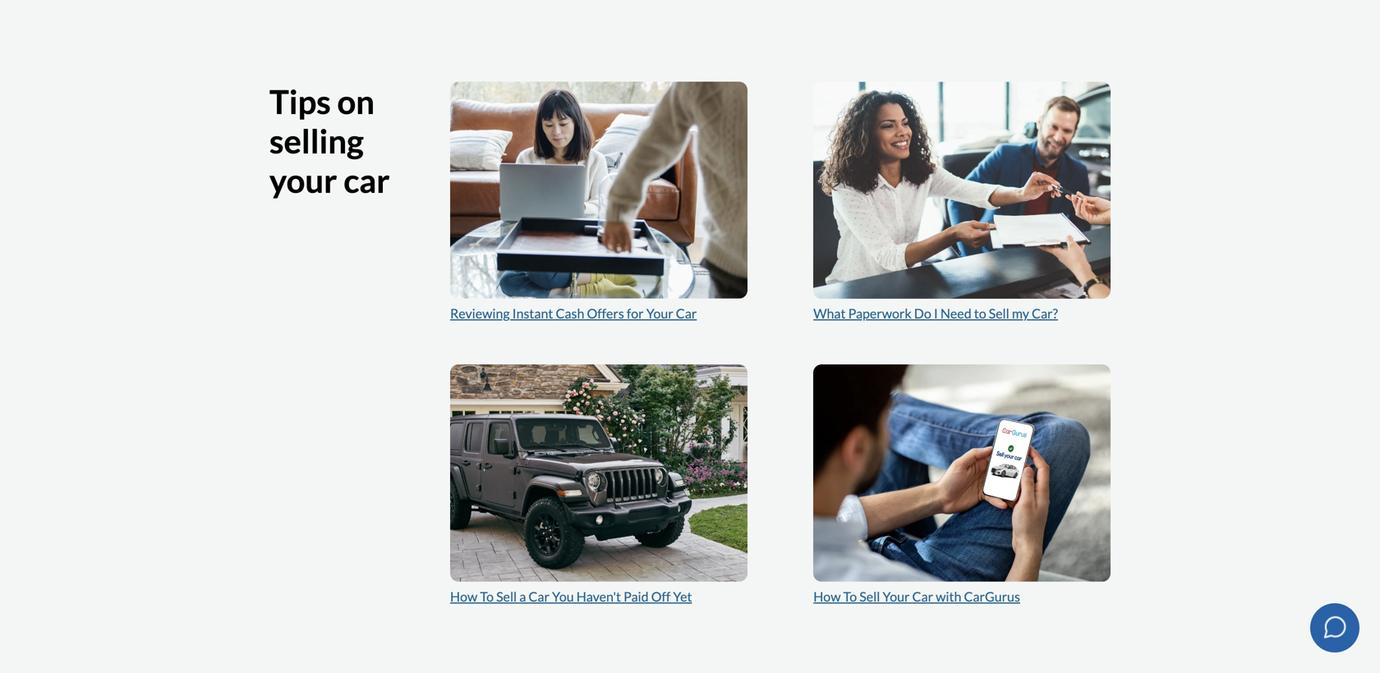 Task type: locate. For each thing, give the bounding box(es) containing it.
1 to from the left
[[480, 589, 494, 605]]

2 horizontal spatial car
[[912, 589, 933, 605]]

how to sell a car you haven't paid off yet link
[[450, 589, 692, 605]]

0 horizontal spatial sell
[[496, 589, 517, 605]]

what paperwork do i need to sell my car?
[[813, 306, 1058, 322]]

for
[[627, 306, 644, 322]]

what
[[813, 306, 846, 322]]

to
[[480, 589, 494, 605], [843, 589, 857, 605]]

you
[[552, 589, 574, 605]]

your
[[646, 306, 673, 322], [883, 589, 910, 605]]

sell
[[989, 306, 1009, 322], [496, 589, 517, 605], [859, 589, 880, 605]]

1 horizontal spatial to
[[843, 589, 857, 605]]

sell left a
[[496, 589, 517, 605]]

1 vertical spatial your
[[883, 589, 910, 605]]

1 how from the left
[[450, 589, 477, 605]]

how to sell your car with cargurus image
[[813, 365, 1111, 582]]

0 horizontal spatial to
[[480, 589, 494, 605]]

1 horizontal spatial car
[[676, 306, 697, 322]]

how for how to sell a car you haven't paid off yet
[[450, 589, 477, 605]]

your right for
[[646, 306, 673, 322]]

0 horizontal spatial car
[[529, 589, 550, 605]]

how to sell a car you haven't paid off yet image
[[450, 365, 747, 582]]

car left with
[[912, 589, 933, 605]]

car
[[676, 306, 697, 322], [529, 589, 550, 605], [912, 589, 933, 605]]

2 how from the left
[[813, 589, 841, 605]]

with
[[936, 589, 961, 605]]

sell for how to sell your car with cargurus
[[859, 589, 880, 605]]

need
[[940, 306, 971, 322]]

tips
[[269, 82, 331, 121]]

car right for
[[676, 306, 697, 322]]

how for how to sell your car with cargurus
[[813, 589, 841, 605]]

reviewing
[[450, 306, 510, 322]]

i
[[934, 306, 938, 322]]

2 to from the left
[[843, 589, 857, 605]]

0 horizontal spatial how
[[450, 589, 477, 605]]

sell right to
[[989, 306, 1009, 322]]

sell left with
[[859, 589, 880, 605]]

car
[[344, 161, 390, 200]]

car for how to sell a car you haven't paid off yet
[[529, 589, 550, 605]]

how
[[450, 589, 477, 605], [813, 589, 841, 605]]

how to sell a car you haven't paid off yet
[[450, 589, 692, 605]]

1 horizontal spatial how
[[813, 589, 841, 605]]

0 horizontal spatial your
[[646, 306, 673, 322]]

your left with
[[883, 589, 910, 605]]

car for how to sell your car with cargurus
[[912, 589, 933, 605]]

instant
[[512, 306, 553, 322]]

reviewing instant cash offers for your car image
[[450, 82, 747, 299]]

car right a
[[529, 589, 550, 605]]

your
[[269, 161, 337, 200]]

1 horizontal spatial sell
[[859, 589, 880, 605]]



Task type: describe. For each thing, give the bounding box(es) containing it.
1 horizontal spatial your
[[883, 589, 910, 605]]

2 horizontal spatial sell
[[989, 306, 1009, 322]]

on
[[337, 82, 375, 121]]

paid
[[624, 589, 649, 605]]

a
[[519, 589, 526, 605]]

car?
[[1032, 306, 1058, 322]]

cash
[[556, 306, 584, 322]]

haven't
[[576, 589, 621, 605]]

selling
[[269, 121, 364, 161]]

do
[[914, 306, 931, 322]]

cargurus
[[964, 589, 1020, 605]]

0 vertical spatial your
[[646, 306, 673, 322]]

sell for how to sell a car you haven't paid off yet
[[496, 589, 517, 605]]

my
[[1012, 306, 1029, 322]]

yet
[[673, 589, 692, 605]]

to for a
[[480, 589, 494, 605]]

how to sell your car with cargurus link
[[813, 589, 1020, 605]]

what paperwork do i need to sell my car? image
[[813, 82, 1111, 299]]

to for your
[[843, 589, 857, 605]]

tips on selling your car
[[269, 82, 390, 200]]

open chat window image
[[1322, 614, 1348, 641]]

what paperwork do i need to sell my car? link
[[813, 306, 1058, 322]]

offers
[[587, 306, 624, 322]]

paperwork
[[848, 306, 912, 322]]

reviewing instant cash offers for your car
[[450, 306, 697, 322]]

reviewing instant cash offers for your car link
[[450, 306, 697, 322]]

how to sell your car with cargurus
[[813, 589, 1020, 605]]

off
[[651, 589, 671, 605]]

to
[[974, 306, 986, 322]]



Task type: vqa. For each thing, say whether or not it's contained in the screenshot.
121,900
no



